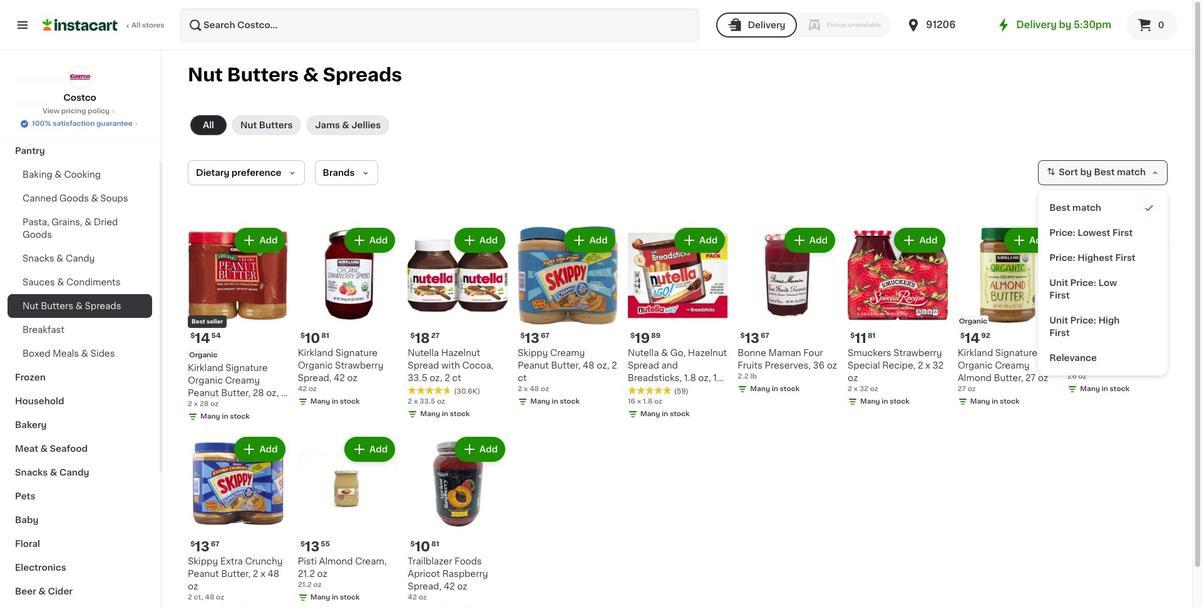 Task type: locate. For each thing, give the bounding box(es) containing it.
67 up bonne
[[761, 332, 770, 339]]

1 vertical spatial creamy
[[996, 361, 1030, 370]]

nut inside nutt zo 7 nut & seed butter crunchy, 26 oz 26 oz
[[1111, 349, 1127, 358]]

1 horizontal spatial 14
[[966, 332, 981, 345]]

0 horizontal spatial spread
[[408, 361, 440, 370]]

price:
[[1050, 229, 1076, 237], [1050, 254, 1076, 263], [1071, 279, 1097, 288], [1071, 316, 1097, 325]]

baking & cooking
[[23, 170, 101, 179]]

10 up trailblazer
[[415, 541, 430, 554]]

1 vertical spatial 1.8
[[643, 398, 653, 405]]

add for bonne maman four fruits preserves, 36 oz
[[810, 236, 828, 245]]

0 vertical spatial by
[[1060, 20, 1072, 29]]

stock down pisti almond cream, 21.2 oz 21.2 oz
[[340, 595, 360, 602]]

creamy inside kirkland signature organic creamy almond butter, 27 oz 27 oz
[[996, 361, 1030, 370]]

0 vertical spatial 21.2
[[298, 570, 315, 579]]

$ left 92
[[961, 332, 966, 339]]

2 14 from the left
[[966, 332, 981, 345]]

spread, inside kirkland signature organic strawberry spread, 42 oz 42 oz
[[298, 374, 332, 383]]

0 horizontal spatial 10
[[305, 332, 320, 345]]

nut up all link
[[188, 66, 223, 84]]

1 vertical spatial unit
[[1050, 316, 1069, 325]]

1 vertical spatial $ 10 81
[[411, 541, 440, 554]]

oz, inside nutella hazelnut spread with cocoa, 33.5 oz, 2 ct
[[430, 374, 443, 383]]

13 up bonne
[[745, 332, 760, 345]]

0 horizontal spatial goods
[[23, 231, 52, 239]]

$ for trailblazer foods apricot raspberry spread, 42 oz
[[411, 542, 415, 548]]

stock down (30.6k)
[[450, 411, 470, 418]]

signature for kirkland signature organic creamy almond butter, 27 oz 27 oz
[[996, 349, 1038, 358]]

snacks
[[23, 254, 54, 263], [15, 469, 48, 477]]

1 horizontal spatial 28
[[253, 389, 264, 398]]

guarantee
[[96, 120, 133, 127]]

kirkland signature organic strawberry spread, 42 oz 42 oz
[[298, 349, 384, 393]]

skippy
[[518, 349, 548, 358], [188, 558, 218, 567]]

kirkland for kirkland signature organic strawberry spread, 42 oz 42 oz
[[298, 349, 333, 358]]

spread,
[[298, 374, 332, 383], [408, 583, 442, 592]]

product group containing 11
[[848, 226, 948, 410]]

many in stock for almond
[[971, 398, 1020, 405]]

0 vertical spatial goods
[[59, 194, 89, 203]]

$ inside $ 19 89
[[631, 332, 635, 339]]

many in stock
[[751, 386, 800, 393], [1081, 386, 1130, 393], [531, 398, 580, 405], [861, 398, 910, 405], [311, 398, 360, 405], [971, 398, 1020, 405], [421, 411, 470, 418], [641, 411, 690, 418], [200, 413, 250, 420], [311, 595, 360, 602]]

$ for skippy extra crunchy peanut butter, 2 x 48 oz
[[190, 542, 195, 548]]

best match inside option
[[1050, 204, 1102, 212]]

kirkland for kirkland signature organic creamy almond butter, 27 oz 27 oz
[[958, 349, 994, 358]]

sides
[[91, 350, 115, 358]]

nut butters & spreads inside nut butters & spreads link
[[23, 302, 121, 311]]

first inside unit price: high first
[[1050, 329, 1071, 338]]

in down skippy creamy peanut butter, 48 oz, 2 ct 2 x 48 oz
[[552, 398, 559, 405]]

many in stock down smuckers strawberry special recipe, 2 x 32 oz 2 x 32 oz
[[861, 398, 910, 405]]

fruits
[[738, 361, 763, 370]]

many for nut
[[1081, 386, 1101, 393]]

0 vertical spatial 33.5
[[408, 374, 428, 383]]

1 vertical spatial spread,
[[408, 583, 442, 592]]

& inside nutella & go, hazelnut spread and breadsticks, 1.8 oz, 16 count
[[662, 349, 669, 358]]

skippy extra crunchy peanut butter, 2 x 48 oz 2 ct, 48 oz
[[188, 558, 283, 602]]

0
[[1159, 21, 1165, 29]]

stock for preserves,
[[780, 386, 800, 393]]

1 hazelnut from the left
[[442, 349, 481, 358]]

1 horizontal spatial spread
[[628, 361, 660, 370]]

best left seller
[[192, 319, 205, 324]]

1 horizontal spatial skippy
[[518, 349, 548, 358]]

ct inside kirkland signature organic creamy peanut butter, 28 oz, 2 ct
[[188, 401, 197, 410]]

snacks & candy down "meat & seafood"
[[15, 469, 89, 477]]

10 up kirkland signature organic strawberry spread, 42 oz 42 oz
[[305, 332, 320, 345]]

many down kirkland signature organic strawberry spread, 42 oz 42 oz
[[311, 398, 330, 405]]

many in stock down 16 x 1.8 oz
[[641, 411, 690, 418]]

36
[[814, 361, 825, 370]]

0 horizontal spatial by
[[1060, 20, 1072, 29]]

33.5 inside nutella hazelnut spread with cocoa, 33.5 oz, 2 ct
[[408, 374, 428, 383]]

1 vertical spatial peanut
[[188, 389, 219, 398]]

33.5
[[408, 374, 428, 383], [420, 398, 436, 405]]

jams
[[315, 121, 340, 130]]

strawberry inside smuckers strawberry special recipe, 2 x 32 oz 2 x 32 oz
[[894, 349, 943, 358]]

butters
[[227, 66, 299, 84], [259, 121, 293, 130], [41, 302, 73, 311]]

many in stock for 48
[[531, 398, 580, 405]]

nutella inside nutella hazelnut spread with cocoa, 33.5 oz, 2 ct
[[408, 349, 439, 358]]

hazelnut
[[442, 349, 481, 358], [688, 349, 728, 358]]

baby link
[[8, 509, 152, 533]]

28 inside kirkland signature organic creamy peanut butter, 28 oz, 2 ct
[[253, 389, 264, 398]]

32 right recipe, on the right of page
[[933, 361, 944, 370]]

0 vertical spatial almond
[[958, 374, 992, 383]]

nutella down 19
[[628, 349, 659, 358]]

crunchy,
[[1098, 361, 1138, 370]]

& right meat at left
[[40, 445, 48, 454]]

21.2
[[298, 570, 315, 579], [298, 582, 312, 589]]

x inside skippy creamy peanut butter, 48 oz, 2 ct 2 x 48 oz
[[524, 386, 528, 393]]

1 vertical spatial match
[[1073, 204, 1102, 212]]

many in stock down pisti almond cream, 21.2 oz 21.2 oz
[[311, 595, 360, 602]]

Best match Sort by field
[[1039, 160, 1169, 185]]

0 horizontal spatial strawberry
[[335, 361, 384, 370]]

1.8 inside nutella & go, hazelnut spread and breadsticks, 1.8 oz, 16 count
[[685, 374, 697, 383]]

2 horizontal spatial creamy
[[996, 361, 1030, 370]]

snacks for first snacks & candy link from the bottom of the page
[[15, 469, 48, 477]]

stock down kirkland signature organic creamy almond butter, 27 oz 27 oz at the bottom right
[[1001, 398, 1020, 405]]

add for pisti almond cream, 21.2 oz
[[370, 445, 388, 454]]

14 left 92
[[966, 332, 981, 345]]

67 for creamy
[[541, 332, 550, 339]]

all link
[[190, 115, 227, 135]]

$ 13 67 up skippy extra crunchy peanut butter, 2 x 48 oz 2 ct, 48 oz at the left
[[190, 541, 220, 554]]

butters up nut butters link
[[227, 66, 299, 84]]

& up jams
[[303, 66, 319, 84]]

$ up ct,
[[190, 542, 195, 548]]

by inside best match sort by field
[[1081, 168, 1093, 177]]

kirkland for kirkland signature organic creamy peanut butter, 28 oz, 2 ct
[[188, 364, 223, 373]]

0 vertical spatial 32
[[933, 361, 944, 370]]

and
[[662, 361, 678, 370]]

1 horizontal spatial strawberry
[[894, 349, 943, 358]]

unit inside unit price: low first
[[1050, 279, 1069, 288]]

spread left with
[[408, 361, 440, 370]]

add button for nutella hazelnut spread with cocoa, 33.5 oz, 2 ct
[[456, 229, 504, 252]]

$ for smuckers strawberry special recipe, 2 x 32 oz
[[851, 332, 855, 339]]

sauces
[[23, 278, 55, 287]]

stock for oz
[[340, 595, 360, 602]]

price: inside unit price: low first
[[1071, 279, 1097, 288]]

add button for kirkland signature organic strawberry spread, 42 oz
[[346, 229, 394, 252]]

with
[[442, 361, 460, 370]]

kirkland signature
[[15, 75, 98, 84]]

all
[[132, 22, 141, 29], [203, 121, 214, 130]]

$ 13 67 up bonne
[[741, 332, 770, 345]]

meat & seafood
[[15, 445, 88, 454]]

butter, inside skippy creamy peanut butter, 48 oz, 2 ct 2 x 48 oz
[[551, 361, 581, 370]]

in down pisti almond cream, 21.2 oz 21.2 oz
[[332, 595, 338, 602]]

pasta, grains, & dried goods link
[[8, 211, 152, 247]]

& left seed
[[1129, 349, 1136, 358]]

1 horizontal spatial creamy
[[551, 349, 585, 358]]

all up dietary
[[203, 121, 214, 130]]

26 down butter
[[1068, 373, 1077, 380]]

spreads
[[323, 66, 402, 84], [85, 302, 121, 311]]

snacks up sauces at the left top of the page
[[23, 254, 54, 263]]

$ inside $ 11 81
[[851, 332, 855, 339]]

snacks & candy link down seafood in the bottom of the page
[[8, 461, 152, 485]]

2 spread from the left
[[628, 361, 660, 370]]

1 horizontal spatial hazelnut
[[688, 349, 728, 358]]

0 vertical spatial spreads
[[323, 66, 402, 84]]

organic inside kirkland signature organic creamy almond butter, 27 oz 27 oz
[[958, 361, 993, 370]]

ct inside nutella hazelnut spread with cocoa, 33.5 oz, 2 ct
[[453, 374, 462, 383]]

$ up skippy creamy peanut butter, 48 oz, 2 ct 2 x 48 oz
[[521, 332, 525, 339]]

oz inside skippy creamy peanut butter, 48 oz, 2 ct 2 x 48 oz
[[541, 386, 549, 393]]

None search field
[[179, 8, 701, 43]]

nut butters
[[241, 121, 293, 130]]

$ up pisti
[[301, 542, 305, 548]]

delivery inside button
[[748, 21, 786, 29]]

lowest
[[1078, 229, 1111, 237]]

$ down best seller
[[190, 332, 195, 339]]

unit price: low first option
[[1044, 271, 1164, 308]]

cooking
[[64, 170, 101, 179]]

0 horizontal spatial 14
[[195, 332, 210, 345]]

81 inside $ 11 81
[[868, 332, 876, 339]]

many in stock down kirkland signature organic strawberry spread, 42 oz 42 oz
[[311, 398, 360, 405]]

1 horizontal spatial 81
[[432, 542, 440, 548]]

0 horizontal spatial delivery
[[748, 21, 786, 29]]

2 vertical spatial 27
[[958, 386, 967, 393]]

peanut inside skippy extra crunchy peanut butter, 2 x 48 oz 2 ct, 48 oz
[[188, 570, 219, 579]]

soups
[[100, 194, 128, 203]]

price: left low
[[1071, 279, 1097, 288]]

1 vertical spatial 26
[[1068, 373, 1077, 380]]

33.5 up 2 x 33.5 oz
[[408, 374, 428, 383]]

match up best match option
[[1118, 168, 1147, 177]]

1 horizontal spatial 26
[[1141, 361, 1152, 370]]

best down sort
[[1050, 204, 1071, 212]]

0 horizontal spatial 28
[[200, 401, 209, 408]]

add button for skippy creamy peanut butter, 48 oz, 2 ct
[[566, 229, 614, 252]]

nut butters & spreads down "sauces & condiments"
[[23, 302, 121, 311]]

many down butter
[[1081, 386, 1101, 393]]

0 vertical spatial snacks
[[23, 254, 54, 263]]

first up the "nutt"
[[1050, 329, 1071, 338]]

organic inside product group
[[1070, 318, 1098, 325]]

$ for skippy creamy peanut butter, 48 oz, 2 ct
[[521, 332, 525, 339]]

in down kirkland signature organic creamy almond butter, 27 oz 27 oz at the bottom right
[[992, 398, 999, 405]]

goods down baking & cooking link
[[59, 194, 89, 203]]

16 down count
[[628, 398, 636, 405]]

$ up nutella hazelnut spread with cocoa, 33.5 oz, 2 ct at left bottom
[[411, 332, 415, 339]]

16 inside nutella & go, hazelnut spread and breadsticks, 1.8 oz, 16 count
[[714, 374, 723, 383]]

kirkland for kirkland signature
[[15, 75, 52, 84]]

$ 19 89
[[631, 332, 661, 345]]

$ 14 92
[[961, 332, 991, 345]]

butter, inside kirkland signature organic creamy peanut butter, 28 oz, 2 ct
[[221, 389, 251, 398]]

$ 13 67 up skippy creamy peanut butter, 48 oz, 2 ct 2 x 48 oz
[[521, 332, 550, 345]]

0 vertical spatial peanut
[[518, 361, 549, 370]]

meat
[[15, 445, 38, 454]]

stock down the preserves,
[[780, 386, 800, 393]]

peanut inside skippy creamy peanut butter, 48 oz, 2 ct 2 x 48 oz
[[518, 361, 549, 370]]

0 vertical spatial best match
[[1095, 168, 1147, 177]]

0 horizontal spatial 1.8
[[643, 398, 653, 405]]

many in stock down lb
[[751, 386, 800, 393]]

extra
[[220, 558, 243, 567]]

nut
[[188, 66, 223, 84], [241, 121, 257, 130], [23, 302, 39, 311], [1111, 349, 1127, 358]]

0 vertical spatial $ 10 81
[[301, 332, 329, 345]]

1 horizontal spatial best
[[1050, 204, 1071, 212]]

ct inside skippy creamy peanut butter, 48 oz, 2 ct 2 x 48 oz
[[518, 374, 527, 383]]

0 horizontal spatial spreads
[[85, 302, 121, 311]]

kirkland inside kirkland signature organic creamy almond butter, 27 oz 27 oz
[[958, 349, 994, 358]]

0 horizontal spatial creamy
[[225, 376, 260, 385]]

1 horizontal spatial 16
[[714, 374, 723, 383]]

$ for pisti almond cream, 21.2 oz
[[301, 542, 305, 548]]

2 unit from the top
[[1050, 316, 1069, 325]]

unit down price: highest first
[[1050, 279, 1069, 288]]

many down 2 x 28 oz
[[200, 413, 220, 420]]

$ left 89
[[631, 332, 635, 339]]

67 up skippy creamy peanut butter, 48 oz, 2 ct 2 x 48 oz
[[541, 332, 550, 339]]

hazelnut inside nutella & go, hazelnut spread and breadsticks, 1.8 oz, 16 count
[[688, 349, 728, 358]]

1 horizontal spatial 67
[[541, 332, 550, 339]]

peanut up 2 x 28 oz
[[188, 389, 219, 398]]

all stores
[[132, 22, 165, 29]]

0 vertical spatial strawberry
[[894, 349, 943, 358]]

1 vertical spatial 28
[[200, 401, 209, 408]]

first right the highest
[[1116, 254, 1136, 263]]

strawberry
[[894, 349, 943, 358], [335, 361, 384, 370]]

first
[[1113, 229, 1134, 237], [1116, 254, 1136, 263], [1050, 291, 1071, 300], [1050, 329, 1071, 338]]

add button for skippy extra crunchy peanut butter, 2 x 48 oz
[[236, 438, 284, 461]]

1 vertical spatial candy
[[59, 469, 89, 477]]

Search field
[[180, 9, 700, 41]]

2 nutella from the left
[[628, 349, 659, 358]]

0 horizontal spatial 32
[[860, 386, 869, 393]]

nutella down 18
[[408, 349, 439, 358]]

dietary
[[196, 169, 230, 177]]

nutella inside nutella & go, hazelnut spread and breadsticks, 1.8 oz, 16 count
[[628, 349, 659, 358]]

butter, inside kirkland signature organic creamy almond butter, 27 oz 27 oz
[[995, 374, 1024, 383]]

preserves,
[[765, 361, 811, 370]]

many down skippy creamy peanut butter, 48 oz, 2 ct 2 x 48 oz
[[531, 398, 551, 405]]

seller
[[207, 319, 223, 324]]

creamy inside skippy creamy peanut butter, 48 oz, 2 ct 2 x 48 oz
[[551, 349, 585, 358]]

meals
[[53, 350, 79, 358]]

0 horizontal spatial $ 10 81
[[301, 332, 329, 345]]

signature inside kirkland signature organic creamy peanut butter, 28 oz, 2 ct
[[226, 364, 268, 373]]

unit for unit price: high first
[[1050, 316, 1069, 325]]

view
[[43, 108, 60, 115]]

all inside the all stores link
[[132, 22, 141, 29]]

hazelnut right go,
[[688, 349, 728, 358]]

oz inside the bonne maman four fruits preserves, 36 oz 2.2 lb
[[827, 361, 838, 370]]

1 vertical spatial skippy
[[188, 558, 218, 567]]

skippy inside skippy creamy peanut butter, 48 oz, 2 ct 2 x 48 oz
[[518, 349, 548, 358]]

0 horizontal spatial 81
[[322, 332, 329, 339]]

all inside all link
[[203, 121, 214, 130]]

best right sort by
[[1095, 168, 1116, 177]]

oz, inside kirkland signature organic creamy peanut butter, 28 oz, 2 ct
[[266, 389, 279, 398]]

maman
[[769, 349, 802, 358]]

1.8 up (59) at the bottom right of the page
[[685, 374, 697, 383]]

low
[[1099, 279, 1118, 288]]

kirkland inside kirkland signature organic strawberry spread, 42 oz 42 oz
[[298, 349, 333, 358]]

1 vertical spatial nut butters & spreads
[[23, 302, 121, 311]]

$
[[190, 332, 195, 339], [521, 332, 525, 339], [851, 332, 855, 339], [301, 332, 305, 339], [411, 332, 415, 339], [631, 332, 635, 339], [741, 332, 745, 339], [961, 332, 966, 339], [1071, 332, 1076, 339], [190, 542, 195, 548], [301, 542, 305, 548], [411, 542, 415, 548]]

0 vertical spatial spread,
[[298, 374, 332, 383]]

oz
[[827, 361, 838, 370], [1154, 361, 1164, 370], [1079, 373, 1087, 380], [848, 374, 859, 383], [347, 374, 358, 383], [1039, 374, 1049, 383], [541, 386, 549, 393], [871, 386, 879, 393], [309, 386, 317, 393], [968, 386, 977, 393], [437, 398, 446, 405], [655, 398, 663, 405], [210, 401, 219, 408], [317, 570, 328, 579], [314, 582, 322, 589], [188, 583, 198, 592], [458, 583, 468, 592], [216, 595, 224, 602], [419, 595, 427, 602]]

$ inside $ 18 27
[[411, 332, 415, 339]]

0 horizontal spatial almond
[[319, 558, 353, 567]]

costco link
[[63, 65, 96, 104]]

hazelnut up with
[[442, 349, 481, 358]]

1 horizontal spatial by
[[1081, 168, 1093, 177]]

81 for trailblazer
[[432, 542, 440, 548]]

0 vertical spatial best
[[1095, 168, 1116, 177]]

0 vertical spatial 28
[[253, 389, 264, 398]]

1 vertical spatial butters
[[259, 121, 293, 130]]

first up unit price: high first
[[1050, 291, 1071, 300]]

many for recipe,
[[861, 398, 881, 405]]

product group
[[188, 226, 288, 425], [298, 226, 398, 410], [408, 226, 508, 422], [518, 226, 618, 410], [628, 226, 728, 422], [738, 226, 838, 397], [848, 226, 948, 410], [958, 226, 1058, 410], [1068, 226, 1169, 397], [188, 435, 288, 608], [298, 435, 398, 606], [408, 435, 508, 608]]

many in stock down skippy creamy peanut butter, 48 oz, 2 ct 2 x 48 oz
[[531, 398, 580, 405]]

0 vertical spatial 1.8
[[685, 374, 697, 383]]

2
[[612, 361, 618, 370], [918, 361, 924, 370], [445, 374, 450, 383], [518, 386, 523, 393], [848, 386, 853, 393], [281, 389, 287, 398], [408, 398, 412, 405], [188, 401, 192, 408], [253, 570, 258, 579], [188, 595, 192, 602]]

bakery link
[[8, 414, 152, 437]]

many for 21.2
[[311, 595, 330, 602]]

1 horizontal spatial nutella
[[628, 349, 659, 358]]

boxed
[[23, 350, 51, 358]]

0 vertical spatial match
[[1118, 168, 1147, 177]]

100% satisfaction guarantee button
[[19, 117, 140, 129]]

1 14 from the left
[[195, 332, 210, 345]]

1 vertical spatial snacks
[[15, 469, 48, 477]]

brands
[[323, 169, 355, 177]]

unit inside unit price: high first
[[1050, 316, 1069, 325]]

13 for skippy extra crunchy peanut butter, 2 x 48 oz
[[195, 541, 210, 554]]

1 horizontal spatial almond
[[958, 374, 992, 383]]

$ up kirkland signature organic strawberry spread, 42 oz 42 oz
[[301, 332, 305, 339]]

$ 10 81 for trailblazer foods apricot raspberry spread, 42 oz
[[411, 541, 440, 554]]

price: left lowest
[[1050, 229, 1076, 237]]

2 vertical spatial best
[[192, 319, 205, 324]]

spread, inside the trailblazer foods apricot raspberry spread, 42 oz 42 oz
[[408, 583, 442, 592]]

0 horizontal spatial nutella
[[408, 349, 439, 358]]

$ for kirkland signature organic creamy almond butter, 27 oz
[[961, 332, 966, 339]]

2 horizontal spatial ct
[[518, 374, 527, 383]]

0 horizontal spatial 27
[[431, 332, 440, 339]]

10 for trailblazer foods apricot raspberry spread, 42 oz
[[415, 541, 430, 554]]

price: highest first option
[[1044, 246, 1164, 271]]

stores
[[142, 22, 165, 29]]

13 for pisti almond cream, 21.2 oz
[[305, 541, 320, 554]]

almond inside kirkland signature organic creamy almond butter, 27 oz 27 oz
[[958, 374, 992, 383]]

many for butter,
[[531, 398, 551, 405]]

in down 2 x 33.5 oz
[[442, 411, 449, 418]]

2 vertical spatial peanut
[[188, 570, 219, 579]]

kirkland signature organic creamy almond butter, 27 oz 27 oz
[[958, 349, 1049, 393]]

1 unit from the top
[[1050, 279, 1069, 288]]

apricot
[[408, 570, 440, 579]]

32
[[933, 361, 944, 370], [860, 386, 869, 393]]

many down special
[[861, 398, 881, 405]]

1 vertical spatial all
[[203, 121, 214, 130]]

1 nutella from the left
[[408, 349, 439, 358]]

add for trailblazer foods apricot raspberry spread, 42 oz
[[480, 445, 498, 454]]

$ 13 67 for maman
[[741, 332, 770, 345]]

1 horizontal spatial $ 10 81
[[411, 541, 440, 554]]

by inside delivery by 5:30pm link
[[1060, 20, 1072, 29]]

unit up the "nutt"
[[1050, 316, 1069, 325]]

policy
[[88, 108, 110, 115]]

1 spread from the left
[[408, 361, 440, 370]]

0 vertical spatial all
[[132, 22, 141, 29]]

pisti
[[298, 558, 317, 567]]

0 vertical spatial unit
[[1050, 279, 1069, 288]]

boxed meals & sides link
[[8, 342, 152, 366]]

many down 16 x 1.8 oz
[[641, 411, 661, 418]]

snacks & candy link up "sauces & condiments"
[[8, 247, 152, 271]]

many down kirkland signature organic creamy almond butter, 27 oz 27 oz at the bottom right
[[971, 398, 991, 405]]

price: lowest first option
[[1044, 221, 1164, 246]]

1 horizontal spatial all
[[203, 121, 214, 130]]

2 21.2 from the top
[[298, 582, 312, 589]]

canned goods & soups link
[[8, 187, 152, 211]]

beer & cider link
[[8, 580, 152, 604]]

snacks & candy up "sauces & condiments"
[[23, 254, 95, 263]]

in for 2
[[882, 398, 889, 405]]

many in stock down 2 x 28 oz
[[200, 413, 250, 420]]

candy down seafood in the bottom of the page
[[59, 469, 89, 477]]

0 vertical spatial 10
[[305, 332, 320, 345]]

2 horizontal spatial 81
[[868, 332, 876, 339]]

product group containing 19
[[628, 226, 728, 422]]

$ 18 27
[[411, 332, 440, 345]]

0 vertical spatial nut butters & spreads
[[188, 66, 402, 84]]

&
[[303, 66, 319, 84], [342, 121, 350, 130], [55, 170, 62, 179], [91, 194, 98, 203], [85, 218, 92, 227], [56, 254, 64, 263], [57, 278, 64, 287], [76, 302, 83, 311], [662, 349, 669, 358], [1129, 349, 1136, 358], [81, 350, 88, 358], [40, 445, 48, 454], [50, 469, 57, 477], [38, 588, 46, 596]]

1 vertical spatial best match
[[1050, 204, 1102, 212]]

creamy inside kirkland signature organic creamy peanut butter, 28 oz, 2 ct
[[225, 376, 260, 385]]

13 left the 55
[[305, 541, 320, 554]]

breakfast
[[23, 326, 65, 335]]

signature inside kirkland signature organic strawberry spread, 42 oz 42 oz
[[336, 349, 378, 358]]

13 up skippy creamy peanut butter, 48 oz, 2 ct 2 x 48 oz
[[525, 332, 540, 345]]

$ inside $ 13 55
[[301, 542, 305, 548]]

many in stock down kirkland signature organic creamy almond butter, 27 oz 27 oz at the bottom right
[[971, 398, 1020, 405]]

best inside option
[[1050, 204, 1071, 212]]

signature inside kirkland signature organic creamy almond butter, 27 oz 27 oz
[[996, 349, 1038, 358]]

signature for kirkland signature organic strawberry spread, 42 oz 42 oz
[[336, 349, 378, 358]]

81 right 11
[[868, 332, 876, 339]]

0 vertical spatial 16
[[714, 374, 723, 383]]

& left dried
[[85, 218, 92, 227]]

breadsticks,
[[628, 374, 682, 383]]

in down kirkland signature organic strawberry spread, 42 oz 42 oz
[[332, 398, 338, 405]]

13 up skippy extra crunchy peanut butter, 2 x 48 oz 2 ct, 48 oz at the left
[[195, 541, 210, 554]]

0 horizontal spatial $ 13 67
[[190, 541, 220, 554]]

0 vertical spatial creamy
[[551, 349, 585, 358]]

1 vertical spatial 27
[[1026, 374, 1036, 383]]

skippy inside skippy extra crunchy peanut butter, 2 x 48 oz 2 ct, 48 oz
[[188, 558, 218, 567]]

1 vertical spatial snacks & candy link
[[8, 461, 152, 485]]

54
[[211, 332, 221, 339]]

2 horizontal spatial 27
[[1026, 374, 1036, 383]]

candy
[[66, 254, 95, 263], [59, 469, 89, 477]]

product group containing 18
[[408, 226, 508, 422]]

& up "sauces & condiments"
[[56, 254, 64, 263]]

butters up the breakfast
[[41, 302, 73, 311]]

1 horizontal spatial 1.8
[[685, 374, 697, 383]]

nut right all link
[[241, 121, 257, 130]]

kirkland signature link
[[8, 68, 152, 91]]

2 x 33.5 oz
[[408, 398, 446, 405]]

0 horizontal spatial nut butters & spreads
[[23, 302, 121, 311]]

all left stores
[[132, 22, 141, 29]]

14 left '54'
[[195, 332, 210, 345]]

all for all stores
[[132, 22, 141, 29]]

by left 5:30pm
[[1060, 20, 1072, 29]]

14 for $ 14 54
[[195, 332, 210, 345]]

sort by list box
[[1039, 190, 1169, 376]]

best match inside field
[[1095, 168, 1147, 177]]

1 vertical spatial 21.2
[[298, 582, 312, 589]]

kirkland inside kirkland signature organic creamy peanut butter, 28 oz, 2 ct
[[188, 364, 223, 373]]

0 horizontal spatial ct
[[188, 401, 197, 410]]

nut up crunchy,
[[1111, 349, 1127, 358]]

0 vertical spatial snacks & candy link
[[8, 247, 152, 271]]

recipe,
[[883, 361, 916, 370]]

$ for nutella hazelnut spread with cocoa, 33.5 oz, 2 ct
[[411, 332, 415, 339]]

many in stock for &
[[1081, 386, 1130, 393]]

pasta, grains, & dried goods
[[23, 218, 118, 239]]

10 for kirkland signature organic strawberry spread, 42 oz
[[305, 332, 320, 345]]

10
[[305, 332, 320, 345], [415, 541, 430, 554]]

instacart logo image
[[43, 18, 118, 33]]

add button for bonne maman four fruits preserves, 36 oz
[[786, 229, 835, 252]]

in for spread,
[[332, 398, 338, 405]]

stock down kirkland signature organic strawberry spread, 42 oz 42 oz
[[340, 398, 360, 405]]

best match up price: lowest first
[[1050, 204, 1102, 212]]

dietary preference
[[196, 169, 282, 177]]

$ inside $ 14 92
[[961, 332, 966, 339]]

creamy for kirkland signature organic creamy almond butter, 27 oz 27 oz
[[996, 361, 1030, 370]]

add button for smuckers strawberry special recipe, 2 x 32 oz
[[896, 229, 945, 252]]

28
[[253, 389, 264, 398], [200, 401, 209, 408]]

0 horizontal spatial hazelnut
[[442, 349, 481, 358]]

2 hazelnut from the left
[[688, 349, 728, 358]]

0 vertical spatial skippy
[[518, 349, 548, 358]]

in down smuckers strawberry special recipe, 2 x 32 oz 2 x 32 oz
[[882, 398, 889, 405]]

in for oz
[[332, 595, 338, 602]]

goods inside pasta, grains, & dried goods
[[23, 231, 52, 239]]

1 horizontal spatial 10
[[415, 541, 430, 554]]



Task type: vqa. For each thing, say whether or not it's contained in the screenshot.


Task type: describe. For each thing, give the bounding box(es) containing it.
0 vertical spatial butters
[[227, 66, 299, 84]]

$ 10 81 for kirkland signature organic strawberry spread, 42 oz
[[301, 332, 329, 345]]

candy for first snacks & candy link from the bottom of the page
[[59, 469, 89, 477]]

meat & seafood link
[[8, 437, 152, 461]]

zo
[[1090, 349, 1101, 358]]

baby
[[15, 516, 38, 525]]

pantry link
[[8, 139, 152, 163]]

stock for &
[[1111, 386, 1130, 393]]

breakfast link
[[8, 318, 152, 342]]

peanut inside kirkland signature organic creamy peanut butter, 28 oz, 2 ct
[[188, 389, 219, 398]]

1 horizontal spatial 32
[[933, 361, 944, 370]]

jams & jellies
[[315, 121, 381, 130]]

product group containing nutt zo 7 nut & seed butter crunchy, 26 oz
[[1068, 226, 1169, 397]]

highest
[[1078, 254, 1114, 263]]

bonne
[[738, 349, 767, 358]]

& up the breakfast link
[[76, 302, 83, 311]]

2 inside nutella hazelnut spread with cocoa, 33.5 oz, 2 ct
[[445, 374, 450, 383]]

delivery for delivery
[[748, 21, 786, 29]]

$ for bonne maman four fruits preserves, 36 oz
[[741, 332, 745, 339]]

match inside option
[[1073, 204, 1102, 212]]

in for &
[[1103, 386, 1109, 393]]

household link
[[8, 390, 152, 414]]

$ 11 81
[[851, 332, 876, 345]]

satisfaction
[[53, 120, 95, 127]]

unit for unit price: low first
[[1050, 279, 1069, 288]]

many in stock down 2 x 33.5 oz
[[421, 411, 470, 418]]

skippy for skippy creamy peanut butter, 48 oz, 2 ct
[[518, 349, 548, 358]]

relevance option
[[1044, 346, 1164, 371]]

1 horizontal spatial nut butters & spreads
[[188, 66, 402, 84]]

add button for nutella & go, hazelnut spread and breadsticks, 1.8 oz, 16 count
[[676, 229, 724, 252]]

by for delivery
[[1060, 20, 1072, 29]]

stock for 48
[[560, 398, 580, 405]]

oz, inside skippy creamy peanut butter, 48 oz, 2 ct 2 x 48 oz
[[597, 361, 610, 370]]

nut butters link
[[232, 115, 302, 135]]

& inside pasta, grains, & dried goods
[[85, 218, 92, 227]]

81 for smuckers
[[868, 332, 876, 339]]

jams & jellies link
[[307, 115, 390, 135]]

special
[[848, 361, 881, 370]]

0 horizontal spatial 26
[[1068, 373, 1077, 380]]

0 horizontal spatial best
[[192, 319, 205, 324]]

almond inside pisti almond cream, 21.2 oz 21.2 oz
[[319, 558, 353, 567]]

many in stock for spread,
[[311, 398, 360, 405]]

smuckers strawberry special recipe, 2 x 32 oz 2 x 32 oz
[[848, 349, 944, 393]]

many for fruits
[[751, 386, 771, 393]]

& right sauces at the left top of the page
[[57, 278, 64, 287]]

cider
[[48, 588, 73, 596]]

1 21.2 from the top
[[298, 570, 315, 579]]

frozen
[[15, 373, 46, 382]]

pantry
[[15, 147, 45, 155]]

11
[[855, 332, 867, 345]]

18
[[415, 332, 430, 345]]

stock for almond
[[1001, 398, 1020, 405]]

delivery by 5:30pm
[[1017, 20, 1112, 29]]

price: lowest first
[[1050, 229, 1134, 237]]

1 horizontal spatial spreads
[[323, 66, 402, 84]]

2 vertical spatial butters
[[41, 302, 73, 311]]

bonne maman four fruits preserves, 36 oz 2.2 lb
[[738, 349, 838, 380]]

in for almond
[[992, 398, 999, 405]]

add for skippy creamy peanut butter, 48 oz, 2 ct
[[590, 236, 608, 245]]

(30.6k)
[[454, 388, 481, 395]]

butter, inside skippy extra crunchy peanut butter, 2 x 48 oz 2 ct, 48 oz
[[221, 570, 251, 579]]

strawberry inside kirkland signature organic strawberry spread, 42 oz 42 oz
[[335, 361, 384, 370]]

dietary preference button
[[188, 160, 305, 185]]

hazelnut inside nutella hazelnut spread with cocoa, 33.5 oz, 2 ct
[[442, 349, 481, 358]]

dried
[[94, 218, 118, 227]]

add for nutella hazelnut spread with cocoa, 33.5 oz, 2 ct
[[480, 236, 498, 245]]

lb
[[751, 373, 758, 380]]

nutella for 18
[[408, 349, 439, 358]]

89
[[652, 332, 661, 339]]

delivery for delivery by 5:30pm
[[1017, 20, 1057, 29]]

match inside field
[[1118, 168, 1147, 177]]

81 for kirkland
[[322, 332, 329, 339]]

unit price: high first option
[[1044, 308, 1164, 346]]

relevance
[[1050, 354, 1098, 363]]

many down 2 x 33.5 oz
[[421, 411, 440, 418]]

spread, for trailblazer foods apricot raspberry spread, 42 oz
[[408, 583, 442, 592]]

baking
[[23, 170, 52, 179]]

pets
[[15, 492, 35, 501]]

67 for maman
[[761, 332, 770, 339]]

& inside nutt zo 7 nut & seed butter crunchy, 26 oz 26 oz
[[1129, 349, 1136, 358]]

unit price: low first
[[1050, 279, 1118, 300]]

add button for kirkland signature organic creamy almond butter, 27 oz
[[1006, 229, 1055, 252]]

add button for pisti almond cream, 21.2 oz
[[346, 438, 394, 461]]

high
[[1099, 316, 1121, 325]]

signature for kirkland signature
[[54, 75, 98, 84]]

$ 13 67 for creamy
[[521, 332, 550, 345]]

boxed meals & sides
[[23, 350, 115, 358]]

all for all
[[203, 121, 214, 130]]

signature for kirkland signature organic creamy peanut butter, 28 oz, 2 ct
[[226, 364, 268, 373]]

add for skippy extra crunchy peanut butter, 2 x 48 oz
[[260, 445, 278, 454]]

organic inside kirkland signature organic creamy peanut butter, 28 oz, 2 ct
[[188, 376, 223, 385]]

produce link
[[8, 91, 152, 115]]

add for kirkland signature organic creamy almond butter, 27 oz
[[1030, 236, 1048, 245]]

in for 48
[[552, 398, 559, 405]]

snacks for 2nd snacks & candy link from the bottom of the page
[[23, 254, 54, 263]]

27 inside $ 18 27
[[431, 332, 440, 339]]

in down kirkland signature organic creamy peanut butter, 28 oz, 2 ct
[[222, 413, 228, 420]]

beer
[[15, 588, 36, 596]]

stock for 2
[[890, 398, 910, 405]]

many in stock for preserves,
[[751, 386, 800, 393]]

67 for extra
[[211, 542, 220, 548]]

in for preserves,
[[772, 386, 779, 393]]

spread, for kirkland signature organic strawberry spread, 42 oz
[[298, 374, 332, 383]]

& right jams
[[342, 121, 350, 130]]

spread inside nutella & go, hazelnut spread and breadsticks, 1.8 oz, 16 count
[[628, 361, 660, 370]]

seed
[[1138, 349, 1161, 358]]

& right baking
[[55, 170, 62, 179]]

many in stock for oz
[[311, 595, 360, 602]]

oz, inside nutella & go, hazelnut spread and breadsticks, 1.8 oz, 16 count
[[699, 374, 712, 383]]

& left the soups
[[91, 194, 98, 203]]

add button for trailblazer foods apricot raspberry spread, 42 oz
[[456, 438, 504, 461]]

cream,
[[355, 558, 387, 567]]

by for sort
[[1081, 168, 1093, 177]]

many for strawberry
[[311, 398, 330, 405]]

& left sides
[[81, 350, 88, 358]]

sort
[[1060, 168, 1079, 177]]

first inside unit price: low first
[[1050, 291, 1071, 300]]

price: highest first
[[1050, 254, 1136, 263]]

1 horizontal spatial 27
[[958, 386, 967, 393]]

view pricing policy link
[[43, 107, 117, 117]]

add for kirkland signature organic strawberry spread, 42 oz
[[370, 236, 388, 245]]

$ for nutella & go, hazelnut spread and breadsticks, 1.8 oz, 16 count
[[631, 332, 635, 339]]

kirkland signature organic creamy peanut butter, 28 oz, 2 ct
[[188, 364, 287, 410]]

add for smuckers strawberry special recipe, 2 x 32 oz
[[920, 236, 938, 245]]

canned goods & soups
[[23, 194, 128, 203]]

jellies
[[352, 121, 381, 130]]

$ inside $ 14 54
[[190, 332, 195, 339]]

0 vertical spatial 26
[[1141, 361, 1152, 370]]

costco logo image
[[68, 65, 92, 89]]

many in stock for 2
[[861, 398, 910, 405]]

in down 16 x 1.8 oz
[[662, 411, 669, 418]]

electronics link
[[8, 556, 152, 580]]

add for kirkland signature organic creamy peanut butter, 28 oz, 2 ct
[[260, 236, 278, 245]]

nutella for 19
[[628, 349, 659, 358]]

sort by
[[1060, 168, 1093, 177]]

frozen link
[[8, 366, 152, 390]]

price: left the highest
[[1050, 254, 1076, 263]]

many for creamy
[[971, 398, 991, 405]]

skippy for skippy extra crunchy peanut butter, 2 x 48 oz
[[188, 558, 218, 567]]

13 for skippy creamy peanut butter, 48 oz, 2 ct
[[525, 332, 540, 345]]

nut down sauces at the left top of the page
[[23, 302, 39, 311]]

unit price: high first
[[1050, 316, 1121, 338]]

13 for bonne maman four fruits preserves, 36 oz
[[745, 332, 760, 345]]

organic inside kirkland signature organic strawberry spread, 42 oz 42 oz
[[298, 361, 333, 370]]

nutella & go, hazelnut spread and breadsticks, 1.8 oz, 16 count
[[628, 349, 728, 395]]

candy for 2nd snacks & candy link from the bottom of the page
[[66, 254, 95, 263]]

best match option
[[1044, 195, 1164, 221]]

floral link
[[8, 533, 152, 556]]

first right lowest
[[1113, 229, 1134, 237]]

nutt zo 7 nut & seed butter crunchy, 26 oz 26 oz
[[1068, 349, 1164, 380]]

add button for kirkland signature organic creamy peanut butter, 28 oz, 2 ct
[[236, 229, 284, 252]]

grains,
[[52, 218, 82, 227]]

1 vertical spatial snacks & candy
[[15, 469, 89, 477]]

go,
[[671, 349, 686, 358]]

1 vertical spatial 32
[[860, 386, 869, 393]]

canned
[[23, 194, 57, 203]]

delivery by 5:30pm link
[[997, 18, 1112, 33]]

nutt
[[1068, 349, 1088, 358]]

preference
[[232, 169, 282, 177]]

spread inside nutella hazelnut spread with cocoa, 33.5 oz, 2 ct
[[408, 361, 440, 370]]

raspberry
[[443, 570, 488, 579]]

produce
[[15, 99, 53, 108]]

& right beer
[[38, 588, 46, 596]]

best inside field
[[1095, 168, 1116, 177]]

crunchy
[[245, 558, 283, 567]]

ct,
[[194, 595, 203, 602]]

$ up the "nutt"
[[1071, 332, 1076, 339]]

$ for kirkland signature organic strawberry spread, 42 oz
[[301, 332, 305, 339]]

91206
[[927, 20, 956, 29]]

stock for spread,
[[340, 398, 360, 405]]

add for nutella & go, hazelnut spread and breadsticks, 1.8 oz, 16 count
[[700, 236, 718, 245]]

$ 13 67 for extra
[[190, 541, 220, 554]]

2 inside kirkland signature organic creamy peanut butter, 28 oz, 2 ct
[[281, 389, 287, 398]]

55
[[321, 542, 330, 548]]

1 snacks & candy link from the top
[[8, 247, 152, 271]]

stock down (59) at the bottom right of the page
[[670, 411, 690, 418]]

1 vertical spatial 16
[[628, 398, 636, 405]]

price: inside unit price: high first
[[1071, 316, 1097, 325]]

stock down kirkland signature organic creamy peanut butter, 28 oz, 2 ct
[[230, 413, 250, 420]]

& down "meat & seafood"
[[50, 469, 57, 477]]

delivery button
[[717, 13, 797, 38]]

0 vertical spatial snacks & candy
[[23, 254, 95, 263]]

$ 13 55
[[301, 541, 330, 554]]

beer & cider
[[15, 588, 73, 596]]

1 horizontal spatial goods
[[59, 194, 89, 203]]

x inside skippy extra crunchy peanut butter, 2 x 48 oz 2 ct, 48 oz
[[261, 570, 266, 579]]

1 vertical spatial 33.5
[[420, 398, 436, 405]]

2.2
[[738, 373, 749, 380]]

pasta,
[[23, 218, 49, 227]]

service type group
[[717, 13, 892, 38]]

100%
[[32, 120, 51, 127]]

creamy for kirkland signature organic creamy peanut butter, 28 oz, 2 ct
[[225, 376, 260, 385]]

2 snacks & candy link from the top
[[8, 461, 152, 485]]

14 for $ 14 92
[[966, 332, 981, 345]]



